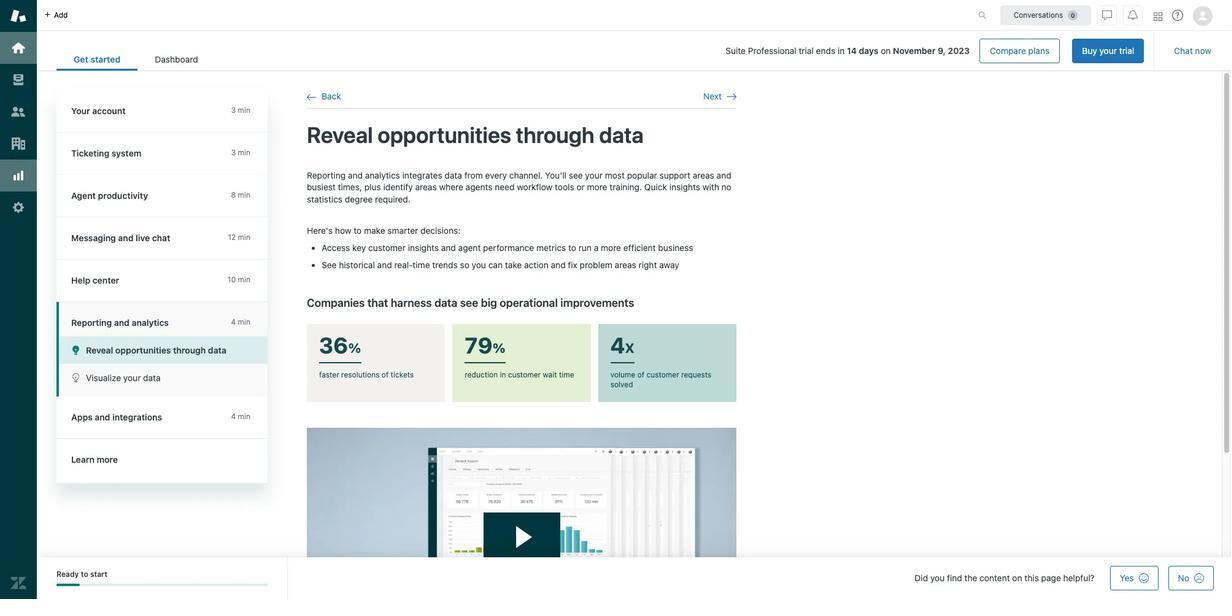 Task type: describe. For each thing, give the bounding box(es) containing it.
get help image
[[1172, 10, 1183, 21]]

did
[[915, 573, 928, 583]]

compare
[[990, 45, 1026, 56]]

12
[[228, 233, 236, 242]]

you inside region
[[472, 260, 486, 270]]

progress bar image
[[56, 584, 80, 586]]

helpful?
[[1064, 573, 1095, 583]]

times,
[[338, 182, 362, 192]]

8
[[231, 190, 236, 199]]

identify
[[383, 182, 413, 192]]

36
[[319, 332, 348, 358]]

support
[[660, 170, 690, 180]]

buy
[[1082, 45, 1097, 56]]

solved
[[611, 380, 633, 389]]

compare plans
[[990, 45, 1050, 56]]

admin image
[[10, 199, 26, 215]]

your inside 'reporting and analytics integrates data from every channel. you'll see your most popular support areas and busiest times, plus identify areas where agents need workflow tools or more training. quick insights with no statistics degree required.'
[[585, 170, 603, 180]]

min for reporting and analytics
[[238, 317, 250, 327]]

improvements
[[561, 296, 634, 309]]

away
[[659, 260, 679, 270]]

visualize your data
[[86, 373, 161, 383]]

productivity
[[98, 190, 148, 201]]

customers image
[[10, 104, 26, 120]]

zendesk image
[[10, 575, 26, 591]]

learn more
[[71, 454, 118, 465]]

data right "harness"
[[435, 296, 457, 309]]

need
[[495, 182, 515, 192]]

here's how to make smarter decisions:
[[307, 225, 461, 236]]

1 of from the left
[[382, 370, 389, 379]]

0 horizontal spatial customer
[[368, 242, 406, 253]]

big
[[481, 296, 497, 309]]

yes button
[[1110, 566, 1159, 590]]

your for data
[[123, 373, 141, 383]]

no
[[722, 182, 731, 192]]

1 vertical spatial more
[[601, 242, 621, 253]]

access key customer insights and agent performance metrics to run a more efficient business
[[322, 242, 693, 253]]

most
[[605, 170, 625, 180]]

reveal opportunities through data inside button
[[86, 345, 226, 355]]

messaging
[[71, 233, 116, 243]]

add
[[54, 10, 68, 19]]

0 vertical spatial on
[[881, 45, 891, 56]]

yes
[[1120, 573, 1134, 583]]

fix
[[568, 260, 578, 270]]

ends
[[816, 45, 835, 56]]

get started image
[[10, 40, 26, 56]]

through inside button
[[173, 345, 206, 355]]

agent
[[71, 190, 96, 201]]

your
[[71, 106, 90, 116]]

section containing suite professional trial ends in
[[225, 39, 1144, 63]]

and left fix
[[551, 260, 566, 270]]

plans
[[1029, 45, 1050, 56]]

video element
[[307, 428, 737, 599]]

right
[[639, 260, 657, 270]]

reporting and analytics integrates data from every channel. you'll see your most popular support areas and busiest times, plus identify areas where agents need workflow tools or more training. quick insights with no statistics degree required.
[[307, 170, 731, 204]]

and up "trends"
[[441, 242, 456, 253]]

now
[[1195, 45, 1212, 56]]

you'll
[[545, 170, 567, 180]]

analytics for reporting and analytics integrates data from every channel. you'll see your most popular support areas and busiest times, plus identify areas where agents need workflow tools or more training. quick insights with no statistics degree required.
[[365, 170, 400, 180]]

to inside footer
[[81, 570, 88, 579]]

min for help center
[[238, 275, 250, 284]]

3 min for ticketing system
[[231, 148, 250, 157]]

1 horizontal spatial to
[[354, 225, 362, 236]]

progress-bar progress bar
[[56, 584, 268, 586]]

region containing 36
[[307, 169, 737, 599]]

action
[[524, 260, 549, 270]]

tab list containing get started
[[56, 48, 215, 71]]

see inside 'reporting and analytics integrates data from every channel. you'll see your most popular support areas and busiest times, plus identify areas where agents need workflow tools or more training. quick insights with no statistics degree required.'
[[569, 170, 583, 180]]

reporting image
[[10, 168, 26, 184]]

quick
[[644, 182, 667, 192]]

3 for system
[[231, 148, 236, 157]]

agent productivity
[[71, 190, 148, 201]]

volume
[[611, 370, 636, 379]]

so
[[460, 260, 469, 270]]

workflow
[[517, 182, 553, 192]]

dashboard
[[155, 54, 198, 64]]

% for 36
[[348, 340, 361, 356]]

data inside "reveal opportunities through data" button
[[208, 345, 226, 355]]

4 x
[[611, 332, 635, 358]]

historical
[[339, 260, 375, 270]]

data inside 'reporting and analytics integrates data from every channel. you'll see your most popular support areas and busiest times, plus identify areas where agents need workflow tools or more training. quick insights with no statistics degree required.'
[[445, 170, 462, 180]]

center
[[93, 275, 119, 285]]

2 horizontal spatial to
[[568, 242, 576, 253]]

min for messaging and live chat
[[238, 233, 250, 242]]

and left 'live'
[[118, 233, 134, 243]]

main element
[[0, 0, 37, 599]]

next button
[[703, 91, 737, 102]]

back button
[[307, 91, 341, 102]]

where
[[439, 182, 463, 192]]

help
[[71, 275, 90, 285]]

min for apps and integrations
[[238, 412, 250, 421]]

trial for professional
[[799, 45, 814, 56]]

suite
[[726, 45, 746, 56]]

or
[[577, 182, 585, 192]]

required.
[[375, 194, 411, 204]]

companies
[[307, 296, 365, 309]]

live
[[136, 233, 150, 243]]

suite professional trial ends in 14 days on november 9, 2023
[[726, 45, 970, 56]]

busiest
[[307, 182, 336, 192]]

system
[[112, 148, 141, 158]]

time for 79
[[559, 370, 574, 379]]

ready
[[56, 570, 79, 579]]

zendesk products image
[[1154, 12, 1163, 21]]

apps and integrations
[[71, 412, 162, 422]]

efficient
[[624, 242, 656, 253]]

data inside content-title region
[[599, 122, 644, 148]]

popular
[[627, 170, 657, 180]]

opportunities inside content-title region
[[378, 122, 511, 148]]

customer for 79
[[508, 370, 541, 379]]

days
[[859, 45, 879, 56]]

your for trial
[[1100, 45, 1117, 56]]

trends
[[432, 260, 458, 270]]

here's
[[307, 225, 333, 236]]

integrates
[[402, 170, 442, 180]]

compare plans button
[[980, 39, 1060, 63]]

insights inside 'reporting and analytics integrates data from every channel. you'll see your most popular support areas and busiest times, plus identify areas where agents need workflow tools or more training. quick insights with no statistics degree required.'
[[669, 182, 700, 192]]

degree
[[345, 194, 373, 204]]

key
[[352, 242, 366, 253]]

12 min
[[228, 233, 250, 242]]

every
[[485, 170, 507, 180]]

and up the times,
[[348, 170, 363, 180]]

visualize your data button
[[59, 364, 268, 392]]

that
[[367, 296, 388, 309]]

account
[[92, 106, 126, 116]]

3 for account
[[231, 106, 236, 115]]

reveal inside content-title region
[[307, 122, 373, 148]]



Task type: locate. For each thing, give the bounding box(es) containing it.
4 min for integrations
[[231, 412, 250, 421]]

0 vertical spatial time
[[413, 260, 430, 270]]

more right or
[[587, 182, 607, 192]]

2 4 min from the top
[[231, 412, 250, 421]]

metrics
[[536, 242, 566, 253]]

0 vertical spatial reveal
[[307, 122, 373, 148]]

reveal down back
[[307, 122, 373, 148]]

performance
[[483, 242, 534, 253]]

79
[[465, 332, 493, 358]]

to left run
[[568, 242, 576, 253]]

0 horizontal spatial your
[[123, 373, 141, 383]]

0 vertical spatial your
[[1100, 45, 1117, 56]]

areas for reporting and analytics integrates data from every channel. you'll see your most popular support areas and busiest times, plus identify areas where agents need workflow tools or more training. quick insights with no statistics degree required.
[[693, 170, 714, 180]]

on right "days"
[[881, 45, 891, 56]]

reporting and analytics heading
[[56, 302, 268, 336]]

4 inside region
[[611, 332, 625, 358]]

trial inside button
[[1119, 45, 1134, 56]]

1 min from the top
[[238, 106, 250, 115]]

back
[[322, 91, 341, 101]]

reporting inside 'reporting and analytics integrates data from every channel. you'll see your most popular support areas and busiest times, plus identify areas where agents need workflow tools or more training. quick insights with no statistics degree required.'
[[307, 170, 346, 180]]

customer down 'here's how to make smarter decisions:'
[[368, 242, 406, 253]]

0 vertical spatial you
[[472, 260, 486, 270]]

1 horizontal spatial time
[[559, 370, 574, 379]]

1 vertical spatial 4 min
[[231, 412, 250, 421]]

and up no
[[717, 170, 731, 180]]

reporting inside heading
[[71, 317, 112, 328]]

opportunities up integrates
[[378, 122, 511, 148]]

training.
[[610, 182, 642, 192]]

a
[[594, 242, 599, 253]]

1 vertical spatial you
[[931, 573, 945, 583]]

% for 79
[[493, 340, 506, 356]]

your inside "buy your trial" button
[[1100, 45, 1117, 56]]

1 vertical spatial opportunities
[[115, 345, 171, 355]]

% inside the 79 %
[[493, 340, 506, 356]]

1 vertical spatial time
[[559, 370, 574, 379]]

to right how
[[354, 225, 362, 236]]

problem
[[580, 260, 612, 270]]

chat
[[152, 233, 170, 243]]

through up visualize your data button
[[173, 345, 206, 355]]

November 9, 2023 text field
[[893, 45, 970, 56]]

3 min for your account
[[231, 106, 250, 115]]

with
[[703, 182, 719, 192]]

footer containing did you find the content on this page helpful?
[[37, 557, 1231, 599]]

more
[[587, 182, 607, 192], [601, 242, 621, 253], [97, 454, 118, 465]]

reveal up visualize
[[86, 345, 113, 355]]

this
[[1025, 573, 1039, 583]]

analytics inside reporting and analytics heading
[[132, 317, 169, 328]]

2 3 min from the top
[[231, 148, 250, 157]]

time for access key customer insights and agent performance metrics to run a more efficient business
[[413, 260, 430, 270]]

0 vertical spatial reveal opportunities through data
[[307, 122, 644, 148]]

0 vertical spatial reporting
[[307, 170, 346, 180]]

wait
[[543, 370, 557, 379]]

see up or
[[569, 170, 583, 180]]

analytics inside 'reporting and analytics integrates data from every channel. you'll see your most popular support areas and busiest times, plus identify areas where agents need workflow tools or more training. quick insights with no statistics degree required.'
[[365, 170, 400, 180]]

trial for your
[[1119, 45, 1134, 56]]

1 horizontal spatial see
[[569, 170, 583, 180]]

more right learn
[[97, 454, 118, 465]]

dashboard tab
[[138, 48, 215, 71]]

reporting for reporting and analytics
[[71, 317, 112, 328]]

0 horizontal spatial reporting
[[71, 317, 112, 328]]

0 vertical spatial in
[[838, 45, 845, 56]]

and left real-
[[377, 260, 392, 270]]

started
[[91, 54, 120, 64]]

page
[[1041, 573, 1061, 583]]

in right reduction
[[500, 370, 506, 379]]

professional
[[748, 45, 797, 56]]

14
[[847, 45, 857, 56]]

opportunities inside button
[[115, 345, 171, 355]]

learn
[[71, 454, 94, 465]]

ticketing system
[[71, 148, 141, 158]]

next
[[703, 91, 722, 101]]

data up "where"
[[445, 170, 462, 180]]

0 vertical spatial areas
[[693, 170, 714, 180]]

1 4 min from the top
[[231, 317, 250, 327]]

0 vertical spatial 4
[[231, 317, 236, 327]]

2 vertical spatial to
[[81, 570, 88, 579]]

footer
[[37, 557, 1231, 599]]

0 horizontal spatial insights
[[408, 242, 439, 253]]

zendesk support image
[[10, 8, 26, 24]]

1 horizontal spatial trial
[[1119, 45, 1134, 56]]

add button
[[37, 0, 75, 30]]

1 horizontal spatial through
[[516, 122, 595, 148]]

2 horizontal spatial areas
[[693, 170, 714, 180]]

1 horizontal spatial insights
[[669, 182, 700, 192]]

1 vertical spatial reveal opportunities through data
[[86, 345, 226, 355]]

min for agent productivity
[[238, 190, 250, 199]]

trial left ends
[[799, 45, 814, 56]]

you right so
[[472, 260, 486, 270]]

tab list
[[56, 48, 215, 71]]

trial
[[799, 45, 814, 56], [1119, 45, 1134, 56]]

reporting up the busiest
[[307, 170, 346, 180]]

your right the buy
[[1100, 45, 1117, 56]]

2 vertical spatial areas
[[615, 260, 636, 270]]

see historical and real-time trends so you can take action and fix problem areas right away
[[322, 260, 679, 270]]

1 vertical spatial areas
[[415, 182, 437, 192]]

customer inside "volume of customer requests solved"
[[647, 370, 679, 379]]

reveal opportunities through data inside content-title region
[[307, 122, 644, 148]]

data up most
[[599, 122, 644, 148]]

4 min from the top
[[238, 233, 250, 242]]

2 3 from the top
[[231, 148, 236, 157]]

your right visualize
[[123, 373, 141, 383]]

views image
[[10, 72, 26, 88]]

areas down integrates
[[415, 182, 437, 192]]

0 horizontal spatial through
[[173, 345, 206, 355]]

on left 'this'
[[1012, 573, 1022, 583]]

organizations image
[[10, 136, 26, 152]]

areas
[[693, 170, 714, 180], [415, 182, 437, 192], [615, 260, 636, 270]]

1 vertical spatial 3
[[231, 148, 236, 157]]

1 vertical spatial your
[[585, 170, 603, 180]]

reporting down help center
[[71, 317, 112, 328]]

0 horizontal spatial of
[[382, 370, 389, 379]]

1 3 min from the top
[[231, 106, 250, 115]]

faster
[[319, 370, 339, 379]]

1 vertical spatial on
[[1012, 573, 1022, 583]]

and down center
[[114, 317, 130, 328]]

time right wait
[[559, 370, 574, 379]]

2023
[[948, 45, 970, 56]]

learn more button
[[56, 439, 265, 481]]

min inside reporting and analytics heading
[[238, 317, 250, 327]]

chat now button
[[1165, 39, 1221, 63]]

statistics
[[307, 194, 343, 204]]

you inside footer
[[931, 573, 945, 583]]

of left tickets
[[382, 370, 389, 379]]

1 horizontal spatial of
[[638, 370, 645, 379]]

reveal
[[307, 122, 373, 148], [86, 345, 113, 355]]

your account
[[71, 106, 126, 116]]

0 vertical spatial 4 min
[[231, 317, 250, 327]]

0 vertical spatial opportunities
[[378, 122, 511, 148]]

visualize
[[86, 373, 121, 383]]

see left big
[[460, 296, 478, 309]]

1 horizontal spatial reveal opportunities through data
[[307, 122, 644, 148]]

4 for reporting and analytics
[[231, 317, 236, 327]]

1 vertical spatial analytics
[[132, 317, 169, 328]]

2 vertical spatial your
[[123, 373, 141, 383]]

0 vertical spatial 3
[[231, 106, 236, 115]]

smarter
[[388, 225, 418, 236]]

1 vertical spatial in
[[500, 370, 506, 379]]

2 vertical spatial more
[[97, 454, 118, 465]]

4 min inside reporting and analytics heading
[[231, 317, 250, 327]]

1 horizontal spatial your
[[585, 170, 603, 180]]

content-title region
[[307, 121, 737, 150]]

areas down efficient
[[615, 260, 636, 270]]

your left most
[[585, 170, 603, 180]]

customer for 4
[[647, 370, 679, 379]]

data up visualize your data button
[[208, 345, 226, 355]]

through up you'll
[[516, 122, 595, 148]]

0 vertical spatial insights
[[669, 182, 700, 192]]

get started
[[74, 54, 120, 64]]

1 vertical spatial 4
[[611, 332, 625, 358]]

2 min from the top
[[238, 148, 250, 157]]

resolutions
[[341, 370, 380, 379]]

on
[[881, 45, 891, 56], [1012, 573, 1022, 583]]

10 min
[[228, 275, 250, 284]]

0 vertical spatial more
[[587, 182, 607, 192]]

faster resolutions of tickets
[[319, 370, 414, 379]]

button displays agent's chat status as invisible. image
[[1102, 10, 1112, 20]]

section
[[225, 39, 1144, 63]]

customer left wait
[[508, 370, 541, 379]]

agents
[[466, 182, 493, 192]]

4 min for analytics
[[231, 317, 250, 327]]

video thumbnail image
[[307, 428, 737, 599], [307, 428, 737, 599]]

get
[[74, 54, 88, 64]]

1 % from the left
[[348, 340, 361, 356]]

reveal opportunities through data up visualize your data button
[[86, 345, 226, 355]]

notifications image
[[1128, 10, 1138, 20]]

business
[[658, 242, 693, 253]]

1 horizontal spatial on
[[1012, 573, 1022, 583]]

you
[[472, 260, 486, 270], [931, 573, 945, 583]]

1 vertical spatial see
[[460, 296, 478, 309]]

2 horizontal spatial your
[[1100, 45, 1117, 56]]

to left start
[[81, 570, 88, 579]]

min for ticketing system
[[238, 148, 250, 157]]

run
[[579, 242, 592, 253]]

volume of customer requests solved
[[611, 370, 712, 389]]

opportunities up visualize your data at the bottom left of the page
[[115, 345, 171, 355]]

content
[[980, 573, 1010, 583]]

reveal inside button
[[86, 345, 113, 355]]

and right apps
[[95, 412, 110, 422]]

buy your trial button
[[1072, 39, 1144, 63]]

insights down decisions: on the top left
[[408, 242, 439, 253]]

% up reduction
[[493, 340, 506, 356]]

more right a
[[601, 242, 621, 253]]

2 vertical spatial 4
[[231, 412, 236, 421]]

region
[[307, 169, 737, 599]]

analytics up "reveal opportunities through data" button on the bottom
[[132, 317, 169, 328]]

2 of from the left
[[638, 370, 645, 379]]

data
[[599, 122, 644, 148], [445, 170, 462, 180], [435, 296, 457, 309], [208, 345, 226, 355], [143, 373, 161, 383]]

1 vertical spatial through
[[173, 345, 206, 355]]

7 min from the top
[[238, 412, 250, 421]]

take
[[505, 260, 522, 270]]

0 vertical spatial through
[[516, 122, 595, 148]]

1 horizontal spatial reporting
[[307, 170, 346, 180]]

1 horizontal spatial areas
[[615, 260, 636, 270]]

min for your account
[[238, 106, 250, 115]]

1 trial from the left
[[799, 45, 814, 56]]

0 horizontal spatial you
[[472, 260, 486, 270]]

3 min from the top
[[238, 190, 250, 199]]

1 vertical spatial insights
[[408, 242, 439, 253]]

your inside visualize your data button
[[123, 373, 141, 383]]

reveal opportunities through data up from
[[307, 122, 644, 148]]

more inside learn more dropdown button
[[97, 454, 118, 465]]

reveal opportunities through data
[[307, 122, 644, 148], [86, 345, 226, 355]]

november
[[893, 45, 936, 56]]

0 horizontal spatial %
[[348, 340, 361, 356]]

1 horizontal spatial %
[[493, 340, 506, 356]]

0 vertical spatial to
[[354, 225, 362, 236]]

channel.
[[509, 170, 543, 180]]

1 vertical spatial reveal
[[86, 345, 113, 355]]

%
[[348, 340, 361, 356], [493, 340, 506, 356]]

0 vertical spatial analytics
[[365, 170, 400, 180]]

0 horizontal spatial trial
[[799, 45, 814, 56]]

analytics up plus
[[365, 170, 400, 180]]

1 horizontal spatial you
[[931, 573, 945, 583]]

of right volume
[[638, 370, 645, 379]]

conversations
[[1014, 10, 1063, 19]]

reduction
[[465, 370, 498, 379]]

trial down notifications icon
[[1119, 45, 1134, 56]]

requests
[[681, 370, 712, 379]]

areas for see historical and real-time trends so you can take action and fix problem areas right away
[[615, 260, 636, 270]]

4 for apps and integrations
[[231, 412, 236, 421]]

1 horizontal spatial in
[[838, 45, 845, 56]]

data down "reveal opportunities through data" button on the bottom
[[143, 373, 161, 383]]

x
[[625, 340, 635, 356]]

0 horizontal spatial reveal opportunities through data
[[86, 345, 226, 355]]

of inside "volume of customer requests solved"
[[638, 370, 645, 379]]

2 trial from the left
[[1119, 45, 1134, 56]]

4
[[231, 317, 236, 327], [611, 332, 625, 358], [231, 412, 236, 421]]

you right did
[[931, 573, 945, 583]]

4 inside reporting and analytics heading
[[231, 317, 236, 327]]

and inside heading
[[114, 317, 130, 328]]

see
[[322, 260, 337, 270]]

customer left requests
[[647, 370, 679, 379]]

in left the 14
[[838, 45, 845, 56]]

0 horizontal spatial time
[[413, 260, 430, 270]]

opportunities
[[378, 122, 511, 148], [115, 345, 171, 355]]

79 %
[[465, 332, 506, 358]]

0 horizontal spatial areas
[[415, 182, 437, 192]]

more inside 'reporting and analytics integrates data from every channel. you'll see your most popular support areas and busiest times, plus identify areas where agents need workflow tools or more training. quick insights with no statistics degree required.'
[[587, 182, 607, 192]]

1 horizontal spatial opportunities
[[378, 122, 511, 148]]

reporting for reporting and analytics integrates data from every channel. you'll see your most popular support areas and busiest times, plus identify areas where agents need workflow tools or more training. quick insights with no statistics degree required.
[[307, 170, 346, 180]]

analytics for reporting and analytics
[[132, 317, 169, 328]]

insights down "support"
[[669, 182, 700, 192]]

% up 'resolutions'
[[348, 340, 361, 356]]

to
[[354, 225, 362, 236], [568, 242, 576, 253], [81, 570, 88, 579]]

0 horizontal spatial analytics
[[132, 317, 169, 328]]

1 vertical spatial reporting
[[71, 317, 112, 328]]

36 %
[[319, 332, 361, 358]]

1 vertical spatial to
[[568, 242, 576, 253]]

5 min from the top
[[238, 275, 250, 284]]

messaging and live chat
[[71, 233, 170, 243]]

1 horizontal spatial customer
[[508, 370, 541, 379]]

1 horizontal spatial analytics
[[365, 170, 400, 180]]

from
[[464, 170, 483, 180]]

0 vertical spatial 3 min
[[231, 106, 250, 115]]

0 horizontal spatial to
[[81, 570, 88, 579]]

0 horizontal spatial in
[[500, 370, 506, 379]]

see
[[569, 170, 583, 180], [460, 296, 478, 309]]

9,
[[938, 45, 946, 56]]

2 % from the left
[[493, 340, 506, 356]]

agent
[[458, 242, 481, 253]]

through inside content-title region
[[516, 122, 595, 148]]

2 horizontal spatial customer
[[647, 370, 679, 379]]

reporting
[[307, 170, 346, 180], [71, 317, 112, 328]]

0 vertical spatial see
[[569, 170, 583, 180]]

0 horizontal spatial opportunities
[[115, 345, 171, 355]]

in
[[838, 45, 845, 56], [500, 370, 506, 379]]

reduction in customer wait time
[[465, 370, 574, 379]]

data inside visualize your data button
[[143, 373, 161, 383]]

on inside footer
[[1012, 573, 1022, 583]]

time left "trends"
[[413, 260, 430, 270]]

1 horizontal spatial reveal
[[307, 122, 373, 148]]

% inside 36 %
[[348, 340, 361, 356]]

1 3 from the top
[[231, 106, 236, 115]]

0 horizontal spatial on
[[881, 45, 891, 56]]

areas up 'with'
[[693, 170, 714, 180]]

0 horizontal spatial see
[[460, 296, 478, 309]]

decisions:
[[421, 225, 461, 236]]

1 vertical spatial 3 min
[[231, 148, 250, 157]]

0 horizontal spatial reveal
[[86, 345, 113, 355]]

6 min from the top
[[238, 317, 250, 327]]



Task type: vqa. For each thing, say whether or not it's contained in the screenshot.
Ticket
no



